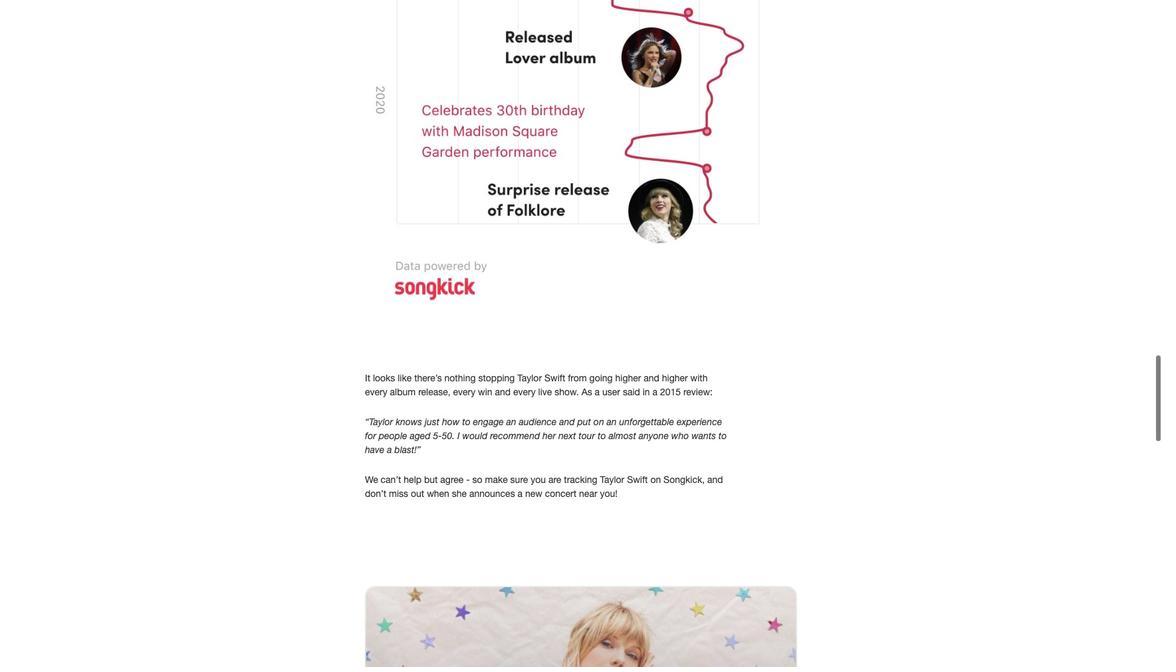 Task type: locate. For each thing, give the bounding box(es) containing it.
a
[[595, 387, 600, 397], [652, 387, 657, 397], [387, 445, 392, 455], [518, 488, 523, 499]]

0 vertical spatial taylor
[[517, 373, 542, 383]]

1 horizontal spatial higher
[[662, 373, 688, 383]]

and
[[644, 373, 659, 383], [495, 387, 511, 397], [559, 417, 575, 427], [707, 474, 723, 485]]

1 vertical spatial swift
[[627, 474, 648, 485]]

taylor up you!
[[600, 474, 624, 485]]

on
[[594, 417, 604, 427], [650, 474, 661, 485]]

blast!"
[[394, 445, 421, 455]]

to right wants
[[719, 431, 727, 441]]

2 horizontal spatial every
[[513, 387, 536, 397]]

tracking
[[564, 474, 597, 485]]

and right songkick,
[[707, 474, 723, 485]]

so
[[472, 474, 482, 485]]

swift up live
[[544, 373, 565, 383]]

songkick,
[[664, 474, 705, 485]]

every left live
[[513, 387, 536, 397]]

on inside ""taylor knows just how to engage an audience and put on an unforgettable experience for people aged 5-50. i would recommend her next tour to almost anyone who wants to have a blast!""
[[594, 417, 604, 427]]

taylor
[[517, 373, 542, 383], [600, 474, 624, 485]]

2 an from the left
[[607, 417, 617, 427]]

taylor up live
[[517, 373, 542, 383]]

0 vertical spatial on
[[594, 417, 604, 427]]

and up the in
[[644, 373, 659, 383]]

a right the in
[[652, 387, 657, 397]]

we
[[365, 474, 378, 485]]

show.
[[555, 387, 579, 397]]

1 horizontal spatial an
[[607, 417, 617, 427]]

experience
[[677, 417, 722, 427]]

there's
[[414, 373, 442, 383]]

from
[[568, 373, 587, 383]]

1 horizontal spatial to
[[598, 431, 606, 441]]

1 vertical spatial taylor
[[600, 474, 624, 485]]

1 horizontal spatial swift
[[627, 474, 648, 485]]

1 horizontal spatial every
[[453, 387, 475, 397]]

1 horizontal spatial on
[[650, 474, 661, 485]]

you
[[531, 474, 546, 485]]

0 horizontal spatial swift
[[544, 373, 565, 383]]

every down looks
[[365, 387, 387, 397]]

but
[[424, 474, 438, 485]]

recommend
[[490, 431, 540, 441]]

and down stopping
[[495, 387, 511, 397]]

an up recommend
[[506, 417, 516, 427]]

0 horizontal spatial taylor
[[517, 373, 542, 383]]

1 vertical spatial on
[[650, 474, 661, 485]]

a right as
[[595, 387, 600, 397]]

knows
[[396, 417, 422, 427]]

on left songkick,
[[650, 474, 661, 485]]

concert
[[545, 488, 577, 499]]

to right tour
[[598, 431, 606, 441]]

looks
[[373, 373, 395, 383]]

on right the put
[[594, 417, 604, 427]]

to
[[462, 417, 470, 427], [598, 431, 606, 441], [719, 431, 727, 441]]

and up next
[[559, 417, 575, 427]]

1 horizontal spatial taylor
[[600, 474, 624, 485]]

said
[[623, 387, 640, 397]]

taylor inside it looks like there's nothing stopping taylor swift from going higher and higher with every album release, every win and every live show. as a user said in a 2015 review:
[[517, 373, 542, 383]]

have
[[365, 445, 384, 455]]

tour
[[579, 431, 595, 441]]

to right how
[[462, 417, 470, 427]]

and inside ""taylor knows just how to engage an audience and put on an unforgettable experience for people aged 5-50. i would recommend her next tour to almost anyone who wants to have a blast!""
[[559, 417, 575, 427]]

higher
[[615, 373, 641, 383], [662, 373, 688, 383]]

0 horizontal spatial higher
[[615, 373, 641, 383]]

how
[[442, 417, 460, 427]]

a down people on the left of page
[[387, 445, 392, 455]]

0 horizontal spatial on
[[594, 417, 604, 427]]

0 vertical spatial swift
[[544, 373, 565, 383]]

swift
[[544, 373, 565, 383], [627, 474, 648, 485]]

help
[[404, 474, 422, 485]]

when
[[427, 488, 449, 499]]

an up almost
[[607, 417, 617, 427]]

would
[[462, 431, 488, 441]]

taylor inside we can't help but agree - so make sure you are tracking taylor swift on songkick, and don't miss out when she announces a new concert near you!
[[600, 474, 624, 485]]

next
[[558, 431, 576, 441]]

can't
[[381, 474, 401, 485]]

every
[[365, 387, 387, 397], [453, 387, 475, 397], [513, 387, 536, 397]]

she
[[452, 488, 467, 499]]

and inside we can't help but agree - so make sure you are tracking taylor swift on songkick, and don't miss out when she announces a new concert near you!
[[707, 474, 723, 485]]

near
[[579, 488, 597, 499]]

an
[[506, 417, 516, 427], [607, 417, 617, 427]]

you!
[[600, 488, 618, 499]]

0 horizontal spatial an
[[506, 417, 516, 427]]

every down nothing
[[453, 387, 475, 397]]

just
[[425, 417, 439, 427]]

album
[[390, 387, 416, 397]]

higher up said
[[615, 373, 641, 383]]

0 horizontal spatial every
[[365, 387, 387, 397]]

user
[[602, 387, 620, 397]]

release,
[[418, 387, 450, 397]]

swift down almost
[[627, 474, 648, 485]]

out
[[411, 488, 424, 499]]

a left new
[[518, 488, 523, 499]]

sure
[[510, 474, 528, 485]]

nothing
[[444, 373, 476, 383]]

higher up 2015
[[662, 373, 688, 383]]



Task type: describe. For each thing, give the bounding box(es) containing it.
are
[[548, 474, 561, 485]]

her
[[543, 431, 556, 441]]

miss
[[389, 488, 408, 499]]

5-
[[433, 431, 442, 441]]

anyone
[[639, 431, 669, 441]]

as
[[581, 387, 592, 397]]

who
[[671, 431, 689, 441]]

1 an from the left
[[506, 417, 516, 427]]

it looks like there's nothing stopping taylor swift from going higher and higher with every album release, every win and every live show. as a user said in a 2015 review:
[[365, 373, 713, 397]]

50.
[[442, 431, 455, 441]]

on inside we can't help but agree - so make sure you are tracking taylor swift on songkick, and don't miss out when she announces a new concert near you!
[[650, 474, 661, 485]]

swift inside it looks like there's nothing stopping taylor swift from going higher and higher with every album release, every win and every live show. as a user said in a 2015 review:
[[544, 373, 565, 383]]

0 horizontal spatial to
[[462, 417, 470, 427]]

"taylor
[[365, 417, 393, 427]]

review:
[[683, 387, 713, 397]]

unforgettable
[[619, 417, 674, 427]]

"taylor knows just how to engage an audience and put on an unforgettable experience for people aged 5-50. i would recommend her next tour to almost anyone who wants to have a blast!"
[[365, 417, 727, 455]]

engage
[[473, 417, 504, 427]]

almost
[[609, 431, 636, 441]]

new
[[525, 488, 542, 499]]

3 every from the left
[[513, 387, 536, 397]]

announces
[[469, 488, 515, 499]]

we can't help but agree - so make sure you are tracking taylor swift on songkick, and don't miss out when she announces a new concert near you!
[[365, 474, 723, 499]]

2015
[[660, 387, 681, 397]]

agree
[[440, 474, 464, 485]]

put
[[577, 417, 591, 427]]

a inside we can't help but agree - so make sure you are tracking taylor swift on songkick, and don't miss out when she announces a new concert near you!
[[518, 488, 523, 499]]

in
[[643, 387, 650, 397]]

2 every from the left
[[453, 387, 475, 397]]

swift inside we can't help but agree - so make sure you are tracking taylor swift on songkick, and don't miss out when she announces a new concert near you!
[[627, 474, 648, 485]]

like
[[398, 373, 412, 383]]

don't
[[365, 488, 386, 499]]

with
[[690, 373, 708, 383]]

it
[[365, 373, 370, 383]]

aged
[[410, 431, 430, 441]]

2 higher from the left
[[662, 373, 688, 383]]

1 higher from the left
[[615, 373, 641, 383]]

win
[[478, 387, 492, 397]]

wants
[[691, 431, 716, 441]]

2 horizontal spatial to
[[719, 431, 727, 441]]

stopping
[[478, 373, 515, 383]]

1 every from the left
[[365, 387, 387, 397]]

live
[[538, 387, 552, 397]]

audience
[[519, 417, 557, 427]]

make
[[485, 474, 508, 485]]

people
[[379, 431, 407, 441]]

for
[[365, 431, 376, 441]]

a inside ""taylor knows just how to engage an audience and put on an unforgettable experience for people aged 5-50. i would recommend her next tour to almost anyone who wants to have a blast!""
[[387, 445, 392, 455]]

i
[[457, 431, 460, 441]]

-
[[466, 474, 470, 485]]

going
[[589, 373, 613, 383]]



Task type: vqa. For each thing, say whether or not it's contained in the screenshot.
SO at the left bottom of the page
yes



